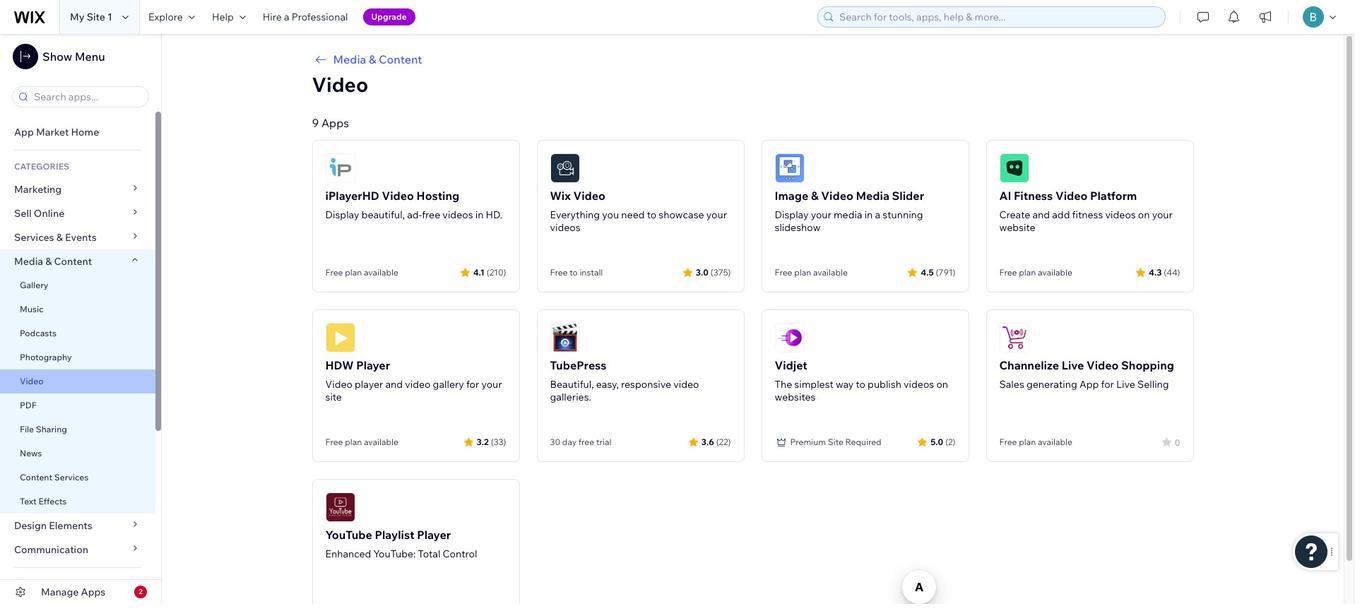Task type: vqa. For each thing, say whether or not it's contained in the screenshot.


Task type: locate. For each thing, give the bounding box(es) containing it.
fitness
[[1014, 189, 1053, 203]]

2 vertical spatial media
[[14, 255, 43, 268]]

1 horizontal spatial site
[[828, 437, 844, 447]]

plan down the player at the left bottom of the page
[[345, 437, 362, 447]]

0 horizontal spatial media & content link
[[0, 249, 155, 273]]

1 horizontal spatial media
[[333, 52, 366, 66]]

my
[[70, 11, 84, 23]]

video up 9 apps
[[312, 72, 368, 97]]

in inside image & video media slider display your media in a stunning slideshow
[[865, 208, 873, 221]]

free right (2)
[[999, 437, 1017, 447]]

player up total
[[417, 528, 451, 542]]

videos inside the vidjet the simplest way to publish videos on websites
[[904, 378, 934, 391]]

display inside iplayerhd video hosting display beautiful, ad-free videos in hd.
[[325, 208, 359, 221]]

video up beautiful,
[[382, 189, 414, 203]]

video left shopping
[[1087, 358, 1119, 372]]

0 vertical spatial apps
[[321, 116, 349, 130]]

your right gallery
[[481, 378, 502, 391]]

1 horizontal spatial video
[[674, 378, 699, 391]]

free plan available for sales
[[999, 437, 1072, 447]]

1 in from the left
[[475, 208, 484, 221]]

1 horizontal spatial media & content link
[[312, 51, 1194, 68]]

free up hdw player logo
[[325, 267, 343, 278]]

1 horizontal spatial on
[[1138, 208, 1150, 221]]

player inside youtube playlist player enhanced youtube: total control
[[417, 528, 451, 542]]

live left selling
[[1116, 378, 1135, 391]]

2 horizontal spatial content
[[379, 52, 422, 66]]

marketing
[[14, 183, 62, 196]]

apps right 9 in the top of the page
[[321, 116, 349, 130]]

media & content down upgrade button
[[333, 52, 422, 66]]

channelize
[[999, 358, 1059, 372]]

video up media
[[821, 189, 853, 203]]

hosting
[[417, 189, 459, 203]]

& down services & events
[[45, 255, 52, 268]]

2 horizontal spatial media
[[856, 189, 890, 203]]

0 horizontal spatial for
[[466, 378, 479, 391]]

site for my
[[87, 11, 105, 23]]

0 vertical spatial a
[[284, 11, 289, 23]]

1 vertical spatial media
[[856, 189, 890, 203]]

vidjet logo image
[[775, 323, 804, 353]]

1 horizontal spatial in
[[865, 208, 873, 221]]

2 vertical spatial to
[[856, 378, 865, 391]]

your inside wix video everything you need to showcase your videos
[[706, 208, 727, 221]]

Search apps... field
[[30, 87, 144, 107]]

videos down hosting
[[443, 208, 473, 221]]

1 horizontal spatial player
[[417, 528, 451, 542]]

your up 4.3 (44)
[[1152, 208, 1173, 221]]

content inside content services link
[[20, 472, 52, 483]]

1 vertical spatial apps
[[81, 586, 106, 598]]

help
[[212, 11, 234, 23]]

free for hdw
[[325, 437, 343, 447]]

4.1 (210)
[[473, 267, 506, 277]]

0 horizontal spatial app
[[14, 126, 34, 138]]

0 horizontal spatial player
[[356, 358, 390, 372]]

0 vertical spatial media & content
[[333, 52, 422, 66]]

available down add
[[1038, 267, 1072, 278]]

free plan available down generating
[[999, 437, 1072, 447]]

2 for from the left
[[1101, 378, 1114, 391]]

media up media
[[856, 189, 890, 203]]

on right fitness
[[1138, 208, 1150, 221]]

gallery
[[20, 280, 48, 290]]

content down services & events link
[[54, 255, 92, 268]]

sidebar element
[[0, 34, 162, 604]]

free plan available for and
[[325, 437, 398, 447]]

available down beautiful,
[[364, 267, 398, 278]]

site for premium
[[828, 437, 844, 447]]

and inside ai fitness video platform create and add fitness videos on your website
[[1033, 208, 1050, 221]]

in inside iplayerhd video hosting display beautiful, ad-free videos in hd.
[[475, 208, 484, 221]]

app market home link
[[0, 120, 155, 144]]

apps right 'manage'
[[81, 586, 106, 598]]

a inside image & video media slider display your media in a stunning slideshow
[[875, 208, 880, 221]]

& right "image"
[[811, 189, 819, 203]]

online
[[34, 207, 65, 220]]

apps for manage apps
[[81, 586, 106, 598]]

and right the player at the left bottom of the page
[[385, 378, 403, 391]]

0 horizontal spatial on
[[936, 378, 948, 391]]

site
[[87, 11, 105, 23], [828, 437, 844, 447]]

show menu button
[[13, 44, 105, 69]]

shopping
[[1121, 358, 1174, 372]]

beautiful,
[[550, 378, 594, 391]]

effects
[[38, 496, 67, 507]]

available
[[364, 267, 398, 278], [813, 267, 848, 278], [1038, 267, 1072, 278], [364, 437, 398, 447], [1038, 437, 1072, 447]]

0
[[1175, 437, 1180, 448]]

live up generating
[[1062, 358, 1084, 372]]

(2)
[[946, 436, 956, 447]]

0 horizontal spatial video
[[405, 378, 431, 391]]

video inside wix video everything you need to showcase your videos
[[573, 189, 605, 203]]

videos
[[443, 208, 473, 221], [1105, 208, 1136, 221], [550, 221, 581, 234], [904, 378, 934, 391]]

video left gallery
[[405, 378, 431, 391]]

0 vertical spatial free
[[422, 208, 440, 221]]

media up gallery in the left top of the page
[[14, 255, 43, 268]]

1 horizontal spatial live
[[1116, 378, 1135, 391]]

for right gallery
[[466, 378, 479, 391]]

plan for slider
[[794, 267, 811, 278]]

media & content
[[333, 52, 422, 66], [14, 255, 92, 268]]

plan down beautiful,
[[345, 267, 362, 278]]

to right need on the top of the page
[[647, 208, 656, 221]]

display down "image"
[[775, 208, 809, 221]]

1 for from the left
[[466, 378, 479, 391]]

1 horizontal spatial to
[[647, 208, 656, 221]]

0 horizontal spatial display
[[325, 208, 359, 221]]

available for create
[[1038, 267, 1072, 278]]

1 vertical spatial app
[[1080, 378, 1099, 391]]

media
[[333, 52, 366, 66], [856, 189, 890, 203], [14, 255, 43, 268]]

plan for and
[[345, 437, 362, 447]]

1 horizontal spatial and
[[1033, 208, 1050, 221]]

your left media
[[811, 208, 831, 221]]

vidjet the simplest way to publish videos on websites
[[775, 358, 948, 403]]

2 video from the left
[[674, 378, 699, 391]]

media inside sidebar element
[[14, 255, 43, 268]]

free for iplayerhd
[[325, 267, 343, 278]]

wix
[[550, 189, 571, 203]]

vidjet
[[775, 358, 807, 372]]

1 horizontal spatial media & content
[[333, 52, 422, 66]]

video
[[312, 72, 368, 97], [382, 189, 414, 203], [573, 189, 605, 203], [821, 189, 853, 203], [1056, 189, 1088, 203], [1087, 358, 1119, 372], [20, 376, 43, 386], [325, 378, 353, 391]]

4.3 (44)
[[1149, 267, 1180, 277]]

youtube playlist player enhanced youtube: total control
[[325, 528, 477, 560]]

1 vertical spatial to
[[570, 267, 578, 278]]

app left market
[[14, 126, 34, 138]]

and left add
[[1033, 208, 1050, 221]]

Search for tools, apps, help & more... field
[[835, 7, 1161, 27]]

to right "way"
[[856, 378, 865, 391]]

30 day free trial
[[550, 437, 611, 447]]

for inside channelize live video shopping sales generating app for live selling
[[1101, 378, 1114, 391]]

app right generating
[[1080, 378, 1099, 391]]

to left install
[[570, 267, 578, 278]]

0 vertical spatial player
[[356, 358, 390, 372]]

media inside image & video media slider display your media in a stunning slideshow
[[856, 189, 890, 203]]

1 horizontal spatial display
[[775, 208, 809, 221]]

video down hdw in the left bottom of the page
[[325, 378, 353, 391]]

apps for 9 apps
[[321, 116, 349, 130]]

3.6
[[701, 436, 714, 447]]

explore
[[14, 579, 54, 589]]

video up pdf
[[20, 376, 43, 386]]

generating
[[1027, 378, 1077, 391]]

1 vertical spatial media & content
[[14, 255, 92, 268]]

free plan available down beautiful,
[[325, 267, 398, 278]]

app inside channelize live video shopping sales generating app for live selling
[[1080, 378, 1099, 391]]

video up everything
[[573, 189, 605, 203]]

1 vertical spatial free
[[579, 437, 594, 447]]

to
[[647, 208, 656, 221], [570, 267, 578, 278], [856, 378, 865, 391]]

display down iplayerhd at the left top of the page
[[325, 208, 359, 221]]

hdw player logo image
[[325, 323, 355, 353]]

0 horizontal spatial media
[[14, 255, 43, 268]]

player up the player at the left bottom of the page
[[356, 358, 390, 372]]

manage
[[41, 586, 79, 598]]

design
[[14, 519, 47, 532]]

content down news
[[20, 472, 52, 483]]

0 vertical spatial app
[[14, 126, 34, 138]]

available down the player at the left bottom of the page
[[364, 437, 398, 447]]

videos down platform
[[1105, 208, 1136, 221]]

0 vertical spatial live
[[1062, 358, 1084, 372]]

media & content link
[[312, 51, 1194, 68], [0, 249, 155, 273]]

2 horizontal spatial to
[[856, 378, 865, 391]]

tubepress logo image
[[550, 323, 580, 353]]

free down site at the bottom of the page
[[325, 437, 343, 447]]

for inside hdw player video player and video gallery for your site
[[466, 378, 479, 391]]

media & content down services & events
[[14, 255, 92, 268]]

available down slideshow
[[813, 267, 848, 278]]

in left hd. in the left of the page
[[475, 208, 484, 221]]

3.2
[[477, 436, 489, 447]]

2 vertical spatial content
[[20, 472, 52, 483]]

1 display from the left
[[325, 208, 359, 221]]

0 vertical spatial site
[[87, 11, 105, 23]]

0 vertical spatial on
[[1138, 208, 1150, 221]]

4.5 (791)
[[921, 267, 956, 277]]

free inside iplayerhd video hosting display beautiful, ad-free videos in hd.
[[422, 208, 440, 221]]

apps inside sidebar element
[[81, 586, 106, 598]]

display
[[325, 208, 359, 221], [775, 208, 809, 221]]

0 horizontal spatial and
[[385, 378, 403, 391]]

1 vertical spatial and
[[385, 378, 403, 391]]

1 horizontal spatial free
[[579, 437, 594, 447]]

youtube playlist player logo image
[[325, 492, 355, 522]]

1 horizontal spatial app
[[1080, 378, 1099, 391]]

services down sell online
[[14, 231, 54, 244]]

free down "website" at the top of the page
[[999, 267, 1017, 278]]

1 horizontal spatial for
[[1101, 378, 1114, 391]]

the
[[775, 378, 792, 391]]

4.3
[[1149, 267, 1162, 277]]

plan down "website" at the top of the page
[[1019, 267, 1036, 278]]

media down professional
[[333, 52, 366, 66]]

free plan available down "website" at the top of the page
[[999, 267, 1072, 278]]

a left stunning
[[875, 208, 880, 221]]

video inside sidebar element
[[20, 376, 43, 386]]

your
[[706, 208, 727, 221], [811, 208, 831, 221], [1152, 208, 1173, 221], [481, 378, 502, 391]]

9 apps
[[312, 116, 349, 130]]

plan for beautiful,
[[345, 267, 362, 278]]

5.0
[[931, 436, 943, 447]]

video inside hdw player video player and video gallery for your site
[[405, 378, 431, 391]]

on inside the vidjet the simplest way to publish videos on websites
[[936, 378, 948, 391]]

2 in from the left
[[865, 208, 873, 221]]

in right media
[[865, 208, 873, 221]]

available down generating
[[1038, 437, 1072, 447]]

ai fitness video platform create and add fitness videos on your website
[[999, 189, 1173, 234]]

0 vertical spatial media
[[333, 52, 366, 66]]

videos right publish
[[904, 378, 934, 391]]

1 vertical spatial site
[[828, 437, 844, 447]]

1 horizontal spatial a
[[875, 208, 880, 221]]

(22)
[[716, 436, 731, 447]]

you
[[602, 208, 619, 221]]

slideshow
[[775, 221, 821, 234]]

0 horizontal spatial a
[[284, 11, 289, 23]]

tubepress
[[550, 358, 607, 372]]

0 horizontal spatial content
[[20, 472, 52, 483]]

0 vertical spatial and
[[1033, 208, 1050, 221]]

app market home
[[14, 126, 99, 138]]

services
[[14, 231, 54, 244], [54, 472, 89, 483]]

video right responsive
[[674, 378, 699, 391]]

1 vertical spatial player
[[417, 528, 451, 542]]

plan down slideshow
[[794, 267, 811, 278]]

(210)
[[487, 267, 506, 277]]

video inside channelize live video shopping sales generating app for live selling
[[1087, 358, 1119, 372]]

services down news link
[[54, 472, 89, 483]]

photography
[[20, 352, 72, 362]]

hd.
[[486, 208, 503, 221]]

0 horizontal spatial site
[[87, 11, 105, 23]]

in for video
[[865, 208, 873, 221]]

free down hosting
[[422, 208, 440, 221]]

on up 5.0 (2)
[[936, 378, 948, 391]]

0 horizontal spatial free
[[422, 208, 440, 221]]

to inside the vidjet the simplest way to publish videos on websites
[[856, 378, 865, 391]]

5.0 (2)
[[931, 436, 956, 447]]

0 horizontal spatial media & content
[[14, 255, 92, 268]]

1 vertical spatial live
[[1116, 378, 1135, 391]]

free plan available
[[325, 267, 398, 278], [775, 267, 848, 278], [999, 267, 1072, 278], [325, 437, 398, 447], [999, 437, 1072, 447]]

free
[[422, 208, 440, 221], [579, 437, 594, 447]]

for left selling
[[1101, 378, 1114, 391]]

site
[[325, 391, 342, 403]]

site left 1
[[87, 11, 105, 23]]

0 horizontal spatial apps
[[81, 586, 106, 598]]

0 vertical spatial to
[[647, 208, 656, 221]]

plan
[[345, 267, 362, 278], [794, 267, 811, 278], [1019, 267, 1036, 278], [345, 437, 362, 447], [1019, 437, 1036, 447]]

free right day on the left bottom
[[579, 437, 594, 447]]

2
[[139, 587, 143, 596]]

free plan available down slideshow
[[775, 267, 848, 278]]

video
[[405, 378, 431, 391], [674, 378, 699, 391]]

1 vertical spatial a
[[875, 208, 880, 221]]

a right 'hire'
[[284, 11, 289, 23]]

free plan available for slider
[[775, 267, 848, 278]]

content down upgrade button
[[379, 52, 422, 66]]

free left install
[[550, 267, 568, 278]]

free down slideshow
[[775, 267, 792, 278]]

site right premium
[[828, 437, 844, 447]]

free plan available down site at the bottom of the page
[[325, 437, 398, 447]]

0 vertical spatial media & content link
[[312, 51, 1194, 68]]

videos down wix
[[550, 221, 581, 234]]

and
[[1033, 208, 1050, 221], [385, 378, 403, 391]]

your right the showcase
[[706, 208, 727, 221]]

2 display from the left
[[775, 208, 809, 221]]

1 vertical spatial on
[[936, 378, 948, 391]]

1 horizontal spatial content
[[54, 255, 92, 268]]

(33)
[[491, 436, 506, 447]]

content services
[[20, 472, 89, 483]]

free plan available for create
[[999, 267, 1072, 278]]

video up add
[[1056, 189, 1088, 203]]

0 horizontal spatial in
[[475, 208, 484, 221]]

1 horizontal spatial apps
[[321, 116, 349, 130]]

1 video from the left
[[405, 378, 431, 391]]

plan down sales
[[1019, 437, 1036, 447]]

services & events link
[[0, 225, 155, 249]]



Task type: describe. For each thing, give the bounding box(es) containing it.
news link
[[0, 442, 155, 466]]

sell online link
[[0, 201, 155, 225]]

trial
[[596, 437, 611, 447]]

gallery link
[[0, 273, 155, 297]]

1 vertical spatial content
[[54, 255, 92, 268]]

free for ai
[[999, 267, 1017, 278]]

tubepress beautiful, easy, responsive video galleries.
[[550, 358, 699, 403]]

elements
[[49, 519, 92, 532]]

sell
[[14, 207, 32, 220]]

videos inside ai fitness video platform create and add fitness videos on your website
[[1105, 208, 1136, 221]]

ad-
[[407, 208, 422, 221]]

0 vertical spatial content
[[379, 52, 422, 66]]

(375)
[[711, 267, 731, 277]]

hire a professional link
[[254, 0, 356, 34]]

1 vertical spatial services
[[54, 472, 89, 483]]

video inside ai fitness video platform create and add fitness videos on your website
[[1056, 189, 1088, 203]]

free plan available for beautiful,
[[325, 267, 398, 278]]

add
[[1052, 208, 1070, 221]]

day
[[562, 437, 577, 447]]

hdw
[[325, 358, 354, 372]]

(44)
[[1164, 267, 1180, 277]]

image & video media slider logo image
[[775, 153, 804, 183]]

music link
[[0, 297, 155, 321]]

display inside image & video media slider display your media in a stunning slideshow
[[775, 208, 809, 221]]

iplayerhd video hosting display beautiful, ad-free videos in hd.
[[325, 189, 503, 221]]

4.5
[[921, 267, 934, 277]]

in for hosting
[[475, 208, 484, 221]]

media
[[834, 208, 862, 221]]

manage apps
[[41, 586, 106, 598]]

fitness
[[1072, 208, 1103, 221]]

youtube:
[[373, 548, 416, 560]]

30
[[550, 437, 560, 447]]

sell online
[[14, 207, 65, 220]]

(791)
[[936, 267, 956, 277]]

upgrade
[[371, 11, 407, 22]]

for for player
[[466, 378, 479, 391]]

1
[[107, 11, 112, 23]]

text
[[20, 496, 37, 507]]

podcasts link
[[0, 321, 155, 346]]

player
[[355, 378, 383, 391]]

for for live
[[1101, 378, 1114, 391]]

your inside image & video media slider display your media in a stunning slideshow
[[811, 208, 831, 221]]

premium
[[790, 437, 826, 447]]

media & content inside sidebar element
[[14, 255, 92, 268]]

& left 'events'
[[56, 231, 63, 244]]

required
[[845, 437, 882, 447]]

ai fitness video platform logo image
[[999, 153, 1029, 183]]

enhanced
[[325, 548, 371, 560]]

need
[[621, 208, 645, 221]]

market
[[36, 126, 69, 138]]

player inside hdw player video player and video gallery for your site
[[356, 358, 390, 372]]

& down upgrade button
[[369, 52, 376, 66]]

galleries.
[[550, 391, 591, 403]]

upgrade button
[[363, 8, 415, 25]]

to inside wix video everything you need to showcase your videos
[[647, 208, 656, 221]]

iplayerhd video hosting logo image
[[325, 153, 355, 183]]

& inside image & video media slider display your media in a stunning slideshow
[[811, 189, 819, 203]]

0 vertical spatial services
[[14, 231, 54, 244]]

menu
[[75, 49, 105, 64]]

video inside image & video media slider display your media in a stunning slideshow
[[821, 189, 853, 203]]

image
[[775, 189, 809, 203]]

channelize live video shopping logo image
[[999, 323, 1029, 353]]

design elements link
[[0, 514, 155, 538]]

control
[[443, 548, 477, 560]]

file
[[20, 424, 34, 435]]

your inside ai fitness video platform create and add fitness videos on your website
[[1152, 208, 1173, 221]]

hire
[[263, 11, 282, 23]]

on inside ai fitness video platform create and add fitness videos on your website
[[1138, 208, 1150, 221]]

pdf
[[20, 400, 37, 411]]

services & events
[[14, 231, 97, 244]]

plan for create
[[1019, 267, 1036, 278]]

available for beautiful,
[[364, 267, 398, 278]]

4.1
[[473, 267, 485, 277]]

playlist
[[375, 528, 415, 542]]

stunning
[[883, 208, 923, 221]]

9
[[312, 116, 319, 130]]

showcase
[[659, 208, 704, 221]]

available for and
[[364, 437, 398, 447]]

video inside hdw player video player and video gallery for your site
[[325, 378, 353, 391]]

communication
[[14, 543, 91, 556]]

premium site required
[[790, 437, 882, 447]]

pdf link
[[0, 394, 155, 418]]

app inside sidebar element
[[14, 126, 34, 138]]

text effects link
[[0, 490, 155, 514]]

ai
[[999, 189, 1011, 203]]

available for slider
[[813, 267, 848, 278]]

available for sales
[[1038, 437, 1072, 447]]

and inside hdw player video player and video gallery for your site
[[385, 378, 403, 391]]

communication link
[[0, 538, 155, 562]]

wix video everything you need to showcase your videos
[[550, 189, 727, 234]]

photography link
[[0, 346, 155, 370]]

show
[[42, 49, 72, 64]]

3.6 (22)
[[701, 436, 731, 447]]

easy,
[[596, 378, 619, 391]]

hire a professional
[[263, 11, 348, 23]]

free for image
[[775, 267, 792, 278]]

wix video logo image
[[550, 153, 580, 183]]

gallery
[[433, 378, 464, 391]]

responsive
[[621, 378, 671, 391]]

0 horizontal spatial to
[[570, 267, 578, 278]]

video inside tubepress beautiful, easy, responsive video galleries.
[[674, 378, 699, 391]]

total
[[418, 548, 440, 560]]

beautiful,
[[361, 208, 405, 221]]

sales
[[999, 378, 1024, 391]]

selling
[[1138, 378, 1169, 391]]

website
[[999, 221, 1036, 234]]

create
[[999, 208, 1030, 221]]

0 horizontal spatial live
[[1062, 358, 1084, 372]]

news
[[20, 448, 42, 459]]

your inside hdw player video player and video gallery for your site
[[481, 378, 502, 391]]

publish
[[868, 378, 902, 391]]

videos inside iplayerhd video hosting display beautiful, ad-free videos in hd.
[[443, 208, 473, 221]]

websites
[[775, 391, 816, 403]]

video inside iplayerhd video hosting display beautiful, ad-free videos in hd.
[[382, 189, 414, 203]]

slider
[[892, 189, 924, 203]]

3.2 (33)
[[477, 436, 506, 447]]

show menu
[[42, 49, 105, 64]]

simplest
[[794, 378, 834, 391]]

plan for sales
[[1019, 437, 1036, 447]]

categories
[[14, 161, 69, 172]]

videos inside wix video everything you need to showcase your videos
[[550, 221, 581, 234]]

free for channelize
[[999, 437, 1017, 447]]

1 vertical spatial media & content link
[[0, 249, 155, 273]]

free for wix
[[550, 267, 568, 278]]

sharing
[[36, 424, 67, 435]]



